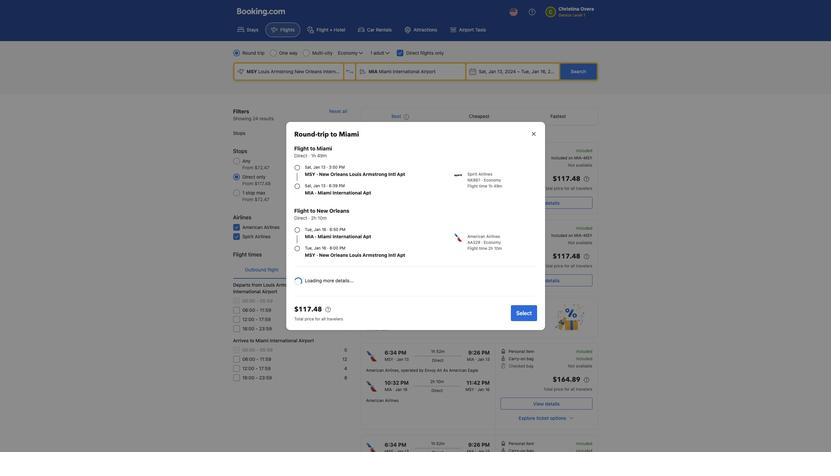 Task type: vqa. For each thing, say whether or not it's contained in the screenshot.


Task type: describe. For each thing, give the bounding box(es) containing it.
msy inside sat, jan 13 · 3:50 pm msy · new orleans louis armstrong intl apt
[[305, 172, 315, 177]]

1h inside flight to miami direct · 1h 49m
[[311, 153, 316, 159]]

outbound
[[245, 267, 266, 273]]

2 stops from the top
[[233, 148, 247, 154]]

as
[[444, 368, 448, 373]]

total price for all travelers for $164.89 region
[[544, 387, 593, 392]]

louis inside departs from louis armstrong new orleans international airport
[[263, 282, 275, 288]]

aa329
[[468, 240, 480, 245]]

armstrong inside departs from louis armstrong new orleans international airport
[[276, 282, 300, 288]]

2 personal item from the top
[[509, 442, 534, 447]]

book
[[388, 320, 399, 325]]

1 vertical spatial bag
[[527, 364, 534, 369]]

loading more details...
[[305, 278, 354, 284]]

available for msy
[[576, 241, 593, 246]]

travelers for view details button related to 11:42 pm
[[576, 387, 593, 392]]

louis for sat, jan 13 · 3:50 pm msy · new orleans louis armstrong intl apt
[[349, 172, 361, 177]]

10%
[[443, 320, 452, 325]]

tue, jan 16 · 6:50 pm mia · miami international apt
[[305, 227, 371, 240]]

round trip
[[242, 50, 265, 56]]

1 11:42 pm msy . jan 16 from the top
[[466, 179, 490, 192]]

6:34 for 6:34 pm msy . jan 13
[[385, 350, 397, 356]]

trip for round-
[[317, 130, 329, 139]]

nk867
[[468, 178, 480, 183]]

total price for all travelers for the $117.48 region inside round-trip to miami dialog
[[294, 317, 343, 322]]

16 inside '6:50 pm mia . jan 16'
[[403, 264, 408, 269]]

time for flight to miami
[[479, 184, 487, 189]]

taxis
[[475, 27, 486, 33]]

6:50 inside the tue, jan 16 · 6:50 pm mia · miami international apt
[[330, 227, 338, 232]]

$164.89 region
[[501, 375, 593, 387]]

travelers for select button
[[327, 317, 343, 322]]

stays link
[[232, 23, 264, 37]]

$117.48 inside round-trip to miami dialog
[[294, 305, 322, 314]]

msy inside msy . jan 16
[[466, 264, 474, 269]]

miami inside sat, jan 13 · 6:39 pm mia · miami international apt
[[318, 190, 331, 196]]

car rentals link
[[352, 23, 398, 37]]

international inside departs from louis armstrong new orleans international airport
[[233, 289, 261, 295]]

total price for all travelers for the $117.48 region related to msy view details button
[[544, 264, 593, 269]]

new inside sat, jan 13 · 3:50 pm msy · new orleans louis armstrong intl apt
[[319, 172, 329, 177]]

operated
[[401, 368, 418, 373]]

spirit for spirit airlines nk867 · economy flight time 1h 49m
[[468, 172, 477, 177]]

1 06:00 from the top
[[242, 308, 255, 313]]

tue, for msy
[[305, 246, 313, 251]]

from inside 1 stop max from $72.47
[[242, 197, 253, 202]]

to down reset
[[331, 130, 337, 139]]

multi-
[[312, 50, 325, 56]]

for for view details button related to 11:42 pm
[[565, 387, 570, 392]]

fastest button
[[519, 108, 598, 125]]

1h inside the "spirit airlines nk867 · economy flight time 1h 49m"
[[488, 184, 493, 189]]

showing 24 results
[[233, 116, 274, 121]]

round-
[[294, 130, 317, 139]]

sat, jan 13 · 3:50 pm msy · new orleans louis armstrong intl apt
[[305, 165, 405, 177]]

2 52m from the top
[[437, 442, 445, 447]]

miami inside the tue, jan 16 · 6:50 pm mia · miami international apt
[[318, 234, 331, 240]]

economy for flight to miami
[[484, 178, 501, 183]]

spirit airlines nk867 · economy flight time 1h 49m
[[468, 172, 502, 189]]

international inside sat, jan 13 · 6:39 pm mia · miami international apt
[[333, 190, 362, 196]]

airlines inside american airlines aa329 · economy flight time 2h 10m
[[486, 234, 500, 239]]

1 view details button from the top
[[501, 197, 593, 209]]

1 52m from the top
[[437, 350, 445, 355]]

american airlines, operated by envoy air as american eagle
[[366, 368, 478, 373]]

travelers for msy view details button
[[576, 264, 593, 269]]

select
[[516, 311, 532, 317]]

flight + hotel link
[[302, 23, 351, 37]]

1 details from the top
[[545, 200, 560, 206]]

multi-city
[[312, 50, 333, 56]]

you
[[379, 320, 387, 325]]

departs from louis armstrong new orleans international airport
[[233, 282, 329, 295]]

pm inside tue, jan 16 · 8:00 pm msy · new orleans louis armstrong intl apt
[[339, 246, 345, 251]]

1 personal item from the top
[[509, 350, 534, 355]]

. inside msy . jan 16
[[476, 263, 477, 268]]

18:00 - 23:59 for to
[[242, 375, 272, 381]]

time for flight to new orleans
[[479, 246, 487, 251]]

1 vertical spatial american airlines
[[366, 399, 399, 404]]

$164.89
[[553, 376, 581, 385]]

only inside the direct only from $117.48
[[257, 174, 266, 180]]

1 horizontal spatial 10m
[[436, 380, 444, 385]]

air
[[437, 368, 442, 373]]

mia inside 9:26 pm mia . jan 13
[[467, 358, 474, 362]]

49m inside flight to miami direct · 1h 49m
[[317, 153, 327, 159]]

round
[[242, 50, 256, 56]]

spirit airlines image
[[454, 172, 462, 180]]

change
[[382, 131, 396, 136]]

outbound flight
[[245, 267, 279, 273]]

9:26 for 9:26 pm
[[468, 442, 481, 448]]

3:50
[[329, 165, 338, 170]]

1 stops from the top
[[233, 130, 246, 136]]

more
[[323, 278, 334, 284]]

to for orleans
[[310, 208, 315, 214]]

0 vertical spatial american airlines
[[242, 225, 280, 230]]

included on mia–msy for msy view details button
[[551, 233, 593, 238]]

12
[[343, 357, 347, 362]]

pm inside sat, jan 13 · 6:39 pm mia · miami international apt
[[339, 184, 345, 189]]

direct flights only
[[406, 50, 444, 56]]

12:00 for departs
[[242, 317, 254, 323]]

flights
[[421, 50, 434, 56]]

1 06:00 - 11:59 from the top
[[242, 308, 271, 313]]

airlines,
[[385, 368, 400, 373]]

one
[[279, 50, 288, 56]]

hotel
[[334, 27, 345, 33]]

view for 11:42 pm
[[534, 401, 544, 407]]

once you book your flights, enjoy a 10% discount at participating genius properties worldwide.
[[366, 320, 545, 332]]

from inside any from $72.47
[[242, 165, 253, 171]]

tab list for 12:00 - 17:59
[[233, 262, 347, 279]]

direct inside the direct only from $117.48
[[242, 174, 255, 180]]

from inside the direct only from $117.48
[[242, 181, 253, 187]]

sat, for mia
[[305, 184, 312, 189]]

16 inside msy . jan 16
[[486, 264, 490, 269]]

2 00:00 - 05:59 from the top
[[242, 348, 273, 353]]

8:00
[[330, 246, 338, 251]]

23:59 for louis
[[259, 326, 272, 332]]

rentals
[[376, 27, 392, 33]]

$117.48 region for 3rd view details button from the bottom
[[501, 174, 593, 186]]

jan inside mia . jan 13
[[478, 234, 485, 239]]

16 inside tue, jan 16 · 8:00 pm msy · new orleans louis armstrong intl apt
[[322, 246, 326, 251]]

msy down nk867
[[466, 187, 474, 192]]

airport inside departs from louis armstrong new orleans international airport
[[262, 289, 277, 295]]

properties
[[523, 320, 545, 325]]

loading
[[305, 278, 322, 284]]

included on mia–msy for 3rd view details button from the bottom
[[551, 156, 593, 161]]

0 vertical spatial bag
[[527, 357, 534, 362]]

8
[[344, 375, 347, 381]]

airport taxis
[[459, 27, 486, 33]]

9:26 for 9:26 pm mia . jan 13
[[468, 350, 481, 356]]

· inside the "spirit airlines nk867 · economy flight time 1h 49m"
[[482, 178, 483, 183]]

1 00:00 from the top
[[242, 298, 255, 304]]

total for msy view details button
[[544, 264, 553, 269]]

price inside round-trip to miami dialog
[[305, 317, 314, 322]]

16 inside the tue, jan 16 · 6:50 pm mia · miami international apt
[[322, 227, 326, 232]]

once
[[366, 320, 378, 325]]

results
[[260, 116, 274, 121]]

. inside 9:26 pm mia . jan 13
[[476, 356, 477, 361]]

. inside '6:50 pm mia . jan 16'
[[393, 263, 394, 268]]

tab list for american airlines, operated by envoy air as american eagle
[[361, 108, 598, 126]]

mia–msy for the $117.48 region related to msy view details button
[[575, 233, 593, 238]]

options
[[550, 416, 567, 422]]

cheapest
[[469, 114, 490, 119]]

2 00:00 from the top
[[242, 348, 255, 353]]

from
[[252, 282, 262, 288]]

2 11:42 pm msy . jan 16 from the top
[[466, 380, 490, 393]]

search button
[[560, 64, 597, 80]]

reset all button
[[329, 108, 347, 116]]

sat, for msy
[[305, 165, 312, 170]]

all inside button
[[343, 109, 347, 114]]

a
[[439, 320, 442, 325]]

car rentals
[[367, 27, 392, 33]]

any
[[242, 158, 251, 164]]

msy . jan 16
[[466, 263, 490, 269]]

6:34 pm msy . jan 13
[[385, 350, 409, 362]]

explore ticket options
[[519, 416, 567, 422]]

18:00 for departs from louis armstrong new orleans international airport
[[242, 326, 255, 332]]

18:00 - 23:59 for from
[[242, 326, 272, 332]]

flight to miami direct · 1h 49m
[[294, 146, 332, 159]]

american inside american airlines aa329 · economy flight time 2h 10m
[[468, 234, 485, 239]]

checked bag
[[509, 364, 534, 369]]

13 inside "6:34 pm msy . jan 13"
[[405, 358, 409, 362]]

if
[[397, 131, 400, 136]]

sat, jan 13 · 6:39 pm mia · miami international apt
[[305, 184, 371, 196]]

stays
[[247, 27, 259, 33]]

pm inside sat, jan 13 · 3:50 pm msy · new orleans louis armstrong intl apt
[[339, 165, 345, 170]]

pm inside "6:34 pm msy . jan 13"
[[398, 350, 407, 356]]

2h inside flight to new orleans direct · 2h 10m
[[311, 215, 316, 221]]

1 horizontal spatial 2h
[[431, 380, 435, 385]]

mia inside the tue, jan 16 · 6:50 pm mia · miami international apt
[[305, 234, 314, 240]]

mia inside '6:50 pm mia . jan 16'
[[385, 264, 392, 269]]

jan inside sat, jan 13 · 3:50 pm msy · new orleans louis armstrong intl apt
[[313, 165, 320, 170]]

flights link
[[266, 23, 300, 37]]

spirit for spirit airlines
[[242, 234, 254, 240]]

$72.47 inside 1 stop max from $72.47
[[255, 197, 270, 202]]

all inside round-trip to miami dialog
[[321, 317, 326, 322]]

are
[[412, 131, 418, 136]]

pm inside 10:32 pm mia . jan 16
[[401, 380, 409, 386]]

your
[[400, 320, 409, 325]]

2 06:00 - 11:59 from the top
[[242, 357, 271, 362]]

attractions
[[414, 27, 437, 33]]

· inside flight to new orleans direct · 2h 10m
[[308, 215, 310, 221]]

return flight button
[[290, 262, 347, 279]]

1 horizontal spatial airport
[[299, 338, 314, 344]]

msy down the eagle in the bottom right of the page
[[466, 388, 474, 393]]

1 vertical spatial 24
[[342, 174, 347, 180]]

not for 11:42 pm
[[568, 364, 575, 369]]

orleans inside departs from louis armstrong new orleans international airport
[[312, 282, 329, 288]]

430
[[339, 190, 347, 196]]

mia inside sat, jan 13 · 6:39 pm mia · miami international apt
[[305, 190, 314, 196]]

not available for msy
[[568, 241, 593, 246]]

flight for flight times
[[233, 252, 247, 258]]

jan inside '6:50 pm mia . jan 16'
[[396, 264, 402, 269]]

flight times
[[233, 252, 262, 258]]

1 1h 52m from the top
[[431, 350, 445, 355]]

explore ticket options button
[[501, 413, 593, 425]]

explore
[[519, 416, 535, 422]]

genius
[[507, 320, 522, 325]]

jan inside msy . jan 16
[[478, 264, 485, 269]]

spirit airlines
[[242, 234, 271, 240]]

airlines inside the "spirit airlines nk867 · economy flight time 1h 49m"
[[479, 172, 492, 177]]

arrives
[[233, 338, 249, 344]]

american airlines aa329 · economy flight time 2h 10m
[[468, 234, 502, 251]]

view for msy
[[534, 278, 544, 284]]

orleans inside flight to new orleans direct · 2h 10m
[[329, 208, 349, 214]]

0 vertical spatial 24
[[253, 116, 258, 121]]

0 vertical spatial airport
[[459, 27, 474, 33]]

flight for flight to new orleans direct · 2h 10m
[[294, 208, 309, 214]]

49m inside the "spirit airlines nk867 · economy flight time 1h 49m"
[[494, 184, 502, 189]]

orleans inside sat, jan 13 · 3:50 pm msy · new orleans louis armstrong intl apt
[[330, 172, 348, 177]]

2 vertical spatial 24
[[342, 225, 347, 230]]

4 4 from the top
[[344, 366, 347, 372]]

mia inside 10:32 pm mia . jan 16
[[385, 388, 392, 393]]

direct inside flight to new orleans direct · 2h 10m
[[294, 215, 307, 221]]

12:00 - 17:59 for to
[[242, 366, 271, 372]]

10:32
[[385, 380, 399, 386]]

pm inside the tue, jan 16 · 6:50 pm mia · miami international apt
[[339, 227, 346, 232]]

$117.48 inside the direct only from $117.48
[[255, 181, 271, 187]]

available for 11:42 pm
[[576, 364, 593, 369]]

for for 3rd view details button from the bottom
[[565, 186, 570, 191]]

jan inside 10:32 pm mia . jan 16
[[396, 388, 402, 393]]

flights
[[280, 27, 295, 33]]

total for view details button related to 11:42 pm
[[544, 387, 553, 392]]

$72.47 inside any from $72.47
[[255, 165, 270, 171]]



Task type: locate. For each thing, give the bounding box(es) containing it.
3 view details button from the top
[[501, 398, 593, 410]]

1 sat, from the top
[[305, 165, 312, 170]]

worldwide.
[[366, 326, 389, 332]]

2h down mia . jan 13
[[488, 246, 493, 251]]

for for select button
[[315, 317, 320, 322]]

1 vertical spatial tue,
[[305, 246, 313, 251]]

1 horizontal spatial 49m
[[494, 184, 502, 189]]

1 vertical spatial $72.47
[[255, 197, 270, 202]]

to inside flight to miami direct · 1h 49m
[[310, 146, 315, 152]]

2 vertical spatial $117.48 region
[[294, 305, 506, 317]]

2 11:59 from the top
[[260, 357, 271, 362]]

time down nk867
[[479, 184, 487, 189]]

0 horizontal spatial american airlines
[[242, 225, 280, 230]]

best button
[[361, 108, 440, 125]]

pm inside 9:26 pm mia . jan 13
[[482, 350, 490, 356]]

american airlines image
[[454, 234, 462, 242]]

discount
[[453, 320, 472, 325]]

new down 3:50
[[319, 172, 329, 177]]

one way
[[279, 50, 298, 56]]

0 vertical spatial included on mia–msy
[[551, 156, 593, 161]]

mia inside mia . jan 13
[[467, 234, 474, 239]]

00:00 down the departs
[[242, 298, 255, 304]]

1 horizontal spatial american airlines
[[366, 399, 399, 404]]

4
[[344, 234, 347, 240], [344, 317, 347, 323], [344, 326, 347, 332], [344, 366, 347, 372]]

1 vertical spatial 12:00 - 17:59
[[242, 366, 271, 372]]

item up carry-on bag
[[526, 350, 534, 355]]

orleans inside tue, jan 16 · 8:00 pm msy · new orleans louis armstrong intl apt
[[330, 253, 348, 258]]

jan
[[313, 165, 320, 170], [313, 184, 320, 189], [478, 187, 485, 192], [314, 227, 321, 232], [478, 234, 485, 239], [314, 246, 321, 251], [396, 264, 402, 269], [478, 264, 485, 269], [397, 358, 404, 362], [478, 358, 485, 362], [396, 388, 402, 393], [478, 388, 485, 393]]

0 vertical spatial view details
[[534, 200, 560, 206]]

12:00 - 17:59 down arrives
[[242, 366, 271, 372]]

new inside flight to new orleans direct · 2h 10m
[[317, 208, 328, 214]]

23:59 for miami
[[259, 375, 272, 381]]

12:00
[[242, 317, 254, 323], [242, 366, 254, 372]]

details for msy
[[545, 278, 560, 284]]

not for msy
[[568, 241, 575, 246]]

tab list
[[361, 108, 598, 126], [233, 262, 347, 279]]

24 left results at the left top of page
[[253, 116, 258, 121]]

1 horizontal spatial only
[[435, 50, 444, 56]]

13 inside mia . jan 13
[[486, 234, 490, 239]]

flight to new orleans direct · 2h 10m
[[294, 208, 349, 221]]

best
[[392, 114, 401, 119]]

flight for flight + hotel
[[317, 27, 329, 33]]

round-trip to miami
[[294, 130, 359, 139]]

select button
[[511, 306, 537, 322]]

2 vertical spatial armstrong
[[276, 282, 300, 288]]

2 05:59 from the top
[[260, 348, 273, 353]]

louis right from at the bottom left of the page
[[263, 282, 275, 288]]

13 inside sat, jan 13 · 6:39 pm mia · miami international apt
[[321, 184, 326, 189]]

personal item down the explore on the bottom right of the page
[[509, 442, 534, 447]]

6:34 inside "6:34 pm msy . jan 13"
[[385, 350, 397, 356]]

2 vertical spatial available
[[576, 364, 593, 369]]

1 18:00 - 23:59 from the top
[[242, 326, 272, 332]]

travelers
[[576, 186, 593, 191], [576, 264, 593, 269], [327, 317, 343, 322], [576, 387, 593, 392]]

2 available from the top
[[576, 241, 593, 246]]

included on mia–msy
[[551, 156, 593, 161], [551, 233, 593, 238]]

for inside round-trip to miami dialog
[[315, 317, 320, 322]]

12:00 - 17:59 up arrives
[[242, 317, 271, 323]]

11:42 pm msy . jan 16 right spirit airlines 'icon'
[[466, 179, 490, 192]]

only
[[435, 50, 444, 56], [257, 174, 266, 180]]

prices
[[361, 131, 372, 136]]

2 6:34 from the top
[[385, 442, 397, 448]]

1 included on mia–msy from the top
[[551, 156, 593, 161]]

10m inside flight to new orleans direct · 2h 10m
[[318, 215, 327, 221]]

jan inside 9:26 pm mia . jan 13
[[478, 358, 485, 362]]

tue, jan 16 · 8:00 pm msy · new orleans louis armstrong intl apt
[[305, 246, 405, 258]]

outbound flight button
[[233, 262, 290, 279]]

details for 11:42 pm
[[545, 401, 560, 407]]

05:59 down from at the bottom left of the page
[[260, 298, 273, 304]]

tue, down flight to new orleans direct · 2h 10m
[[305, 227, 313, 232]]

return
[[306, 267, 320, 273]]

booking.com logo image
[[237, 8, 285, 16], [237, 8, 285, 16]]

1 vertical spatial item
[[526, 442, 534, 447]]

0 vertical spatial $117.48 region
[[501, 174, 593, 186]]

0 vertical spatial item
[[526, 350, 534, 355]]

0 vertical spatial 2h
[[311, 215, 316, 221]]

1 vertical spatial view
[[534, 278, 544, 284]]

personal up carry-
[[509, 350, 525, 355]]

tab list containing outbound flight
[[233, 262, 347, 279]]

2 9:26 from the top
[[468, 442, 481, 448]]

orleans down 8:00
[[330, 253, 348, 258]]

2 item from the top
[[526, 442, 534, 447]]

spirit up flight times
[[242, 234, 254, 240]]

0 horizontal spatial 2h
[[311, 215, 316, 221]]

details...
[[335, 278, 354, 284]]

tue, inside the tue, jan 16 · 6:50 pm mia · miami international apt
[[305, 227, 313, 232]]

price
[[554, 186, 564, 191], [554, 264, 564, 269], [305, 317, 314, 322], [554, 387, 564, 392]]

1 flight from the left
[[268, 267, 279, 273]]

0 vertical spatial from
[[242, 165, 253, 171]]

from down stop
[[242, 197, 253, 202]]

to down sat, jan 13 · 6:39 pm mia · miami international apt
[[310, 208, 315, 214]]

view details button for msy
[[501, 275, 593, 287]]

economy for flight to new orleans
[[484, 240, 501, 245]]

sat,
[[305, 165, 312, 170], [305, 184, 312, 189]]

jan inside sat, jan 13 · 6:39 pm mia · miami international apt
[[313, 184, 320, 189]]

participating
[[479, 320, 505, 325]]

genius image
[[556, 305, 585, 331]]

1 vertical spatial view details button
[[501, 275, 593, 287]]

2 vertical spatial economy
[[484, 240, 501, 245]]

total price for all travelers
[[544, 186, 593, 191], [544, 264, 593, 269], [294, 317, 343, 322], [544, 387, 593, 392]]

personal down the explore on the bottom right of the page
[[509, 442, 525, 447]]

louis inside sat, jan 13 · 3:50 pm msy · new orleans louis armstrong intl apt
[[349, 172, 361, 177]]

1 23:59 from the top
[[259, 326, 272, 332]]

13 left 6:39
[[321, 184, 326, 189]]

06:00 down arrives
[[242, 357, 255, 362]]

1 personal from the top
[[509, 350, 525, 355]]

1 vertical spatial 12:00
[[242, 366, 254, 372]]

0 vertical spatial time
[[479, 184, 487, 189]]

6:34 for 6:34 pm
[[385, 442, 397, 448]]

18:00 for arrives to miami international airport
[[242, 375, 255, 381]]

1 vertical spatial 52m
[[437, 442, 445, 447]]

1 vertical spatial 10m
[[494, 246, 502, 251]]

mia
[[305, 190, 314, 196], [305, 234, 314, 240], [467, 234, 474, 239], [385, 264, 392, 269], [467, 358, 474, 362], [385, 388, 392, 393]]

by
[[419, 368, 424, 373]]

louis up details...
[[349, 253, 361, 258]]

flight inside american airlines aa329 · economy flight time 2h 10m
[[468, 246, 478, 251]]

0 vertical spatial tab list
[[361, 108, 598, 126]]

0 horizontal spatial 49m
[[317, 153, 327, 159]]

2 06:00 from the top
[[242, 357, 255, 362]]

1 vertical spatial from
[[242, 181, 253, 187]]

msy up the airlines,
[[385, 358, 393, 362]]

intl for tue, jan 16 · 8:00 pm msy · new orleans louis armstrong intl apt
[[388, 253, 396, 258]]

12:00 for arrives
[[242, 366, 254, 372]]

18:00
[[242, 326, 255, 332], [242, 375, 255, 381]]

tue, up return
[[305, 246, 313, 251]]

2 intl from the top
[[388, 253, 396, 258]]

orleans
[[330, 172, 348, 177], [329, 208, 349, 214], [330, 253, 348, 258], [312, 282, 329, 288]]

trip right round
[[257, 50, 265, 56]]

2 view from the top
[[534, 278, 544, 284]]

flight up more
[[321, 267, 332, 273]]

pm inside '6:50 pm mia . jan 16'
[[398, 257, 407, 263]]

2 vertical spatial view
[[534, 401, 544, 407]]

1 vertical spatial time
[[479, 246, 487, 251]]

2 vertical spatial view details
[[534, 401, 560, 407]]

sat, inside sat, jan 13 · 3:50 pm msy · new orleans louis armstrong intl apt
[[305, 165, 312, 170]]

miami up 8:00
[[318, 234, 331, 240]]

flight right outbound
[[268, 267, 279, 273]]

0 vertical spatial 6:34
[[385, 350, 397, 356]]

cheapest button
[[440, 108, 519, 125]]

18:00 - 23:59
[[242, 326, 272, 332], [242, 375, 272, 381]]

. inside "6:34 pm msy . jan 13"
[[395, 356, 396, 361]]

from down any
[[242, 165, 253, 171]]

16 inside 10:32 pm mia . jan 16
[[403, 388, 408, 393]]

$72.47 down max
[[255, 197, 270, 202]]

1 vertical spatial 18:00 - 23:59
[[242, 375, 272, 381]]

bag down carry-on bag
[[527, 364, 534, 369]]

2 horizontal spatial airport
[[459, 27, 474, 33]]

1 available from the top
[[576, 163, 593, 168]]

12:00 - 17:59
[[242, 317, 271, 323], [242, 366, 271, 372]]

armstrong for sat, jan 13 · 3:50 pm msy · new orleans louis armstrong intl apt
[[363, 172, 387, 177]]

miami left prices
[[339, 130, 359, 139]]

6:39
[[329, 184, 338, 189]]

2 view details from the top
[[534, 278, 560, 284]]

0 vertical spatial louis
[[349, 172, 361, 177]]

jan inside the tue, jan 16 · 6:50 pm mia · miami international apt
[[314, 227, 321, 232]]

miami down 6:39
[[318, 190, 331, 196]]

tab list containing best
[[361, 108, 598, 126]]

+
[[330, 27, 333, 33]]

2 mia–msy from the top
[[575, 233, 593, 238]]

13 left carry-
[[486, 358, 490, 362]]

52m
[[437, 350, 445, 355], [437, 442, 445, 447]]

mia–msy for the $117.48 region for 3rd view details button from the bottom
[[575, 156, 593, 161]]

2 18:00 from the top
[[242, 375, 255, 381]]

13 inside 9:26 pm mia . jan 13
[[486, 358, 490, 362]]

11:59
[[260, 308, 271, 313], [260, 357, 271, 362]]

$117.48 region inside round-trip to miami dialog
[[294, 305, 506, 317]]

0 vertical spatial personal item
[[509, 350, 534, 355]]

11:42 down the eagle in the bottom right of the page
[[467, 380, 481, 386]]

11:59 down from at the bottom left of the page
[[260, 308, 271, 313]]

flight inside flight to miami direct · 1h 49m
[[294, 146, 309, 152]]

direct only from $117.48
[[242, 174, 271, 187]]

1 12:00 from the top
[[242, 317, 254, 323]]

0 horizontal spatial 6:50
[[330, 227, 338, 232]]

3 not available from the top
[[568, 364, 593, 369]]

1 vertical spatial 17:59
[[259, 366, 271, 372]]

1 vertical spatial louis
[[349, 253, 361, 258]]

sat, left 6:39
[[305, 184, 312, 189]]

time inside the "spirit airlines nk867 · economy flight time 1h 49m"
[[479, 184, 487, 189]]

total for select button
[[294, 317, 303, 322]]

1h 52m
[[431, 350, 445, 355], [431, 442, 445, 447]]

economy
[[338, 50, 358, 56], [484, 178, 501, 183], [484, 240, 501, 245]]

06:00 - 11:59 down arrives
[[242, 357, 271, 362]]

1 vertical spatial armstrong
[[363, 253, 387, 258]]

sat, inside sat, jan 13 · 6:39 pm mia · miami international apt
[[305, 184, 312, 189]]

13 up operated
[[405, 358, 409, 362]]

from up stop
[[242, 181, 253, 187]]

flights,
[[411, 320, 425, 325]]

reset
[[329, 109, 341, 114]]

orleans down 430
[[329, 208, 349, 214]]

2 view details button from the top
[[501, 275, 593, 287]]

to for direct
[[310, 146, 315, 152]]

00:00 down arrives
[[242, 348, 255, 353]]

new down sat, jan 13 · 6:39 pm mia · miami international apt
[[317, 208, 328, 214]]

1 vertical spatial 6:50
[[385, 257, 397, 263]]

total price for all travelers inside round-trip to miami dialog
[[294, 317, 343, 322]]

0 vertical spatial not
[[568, 163, 575, 168]]

49m
[[317, 153, 327, 159], [494, 184, 502, 189]]

1 vertical spatial 2h
[[488, 246, 493, 251]]

1 not from the top
[[568, 163, 575, 168]]

0 vertical spatial 11:59
[[260, 308, 271, 313]]

05:59 down arrives to miami international airport
[[260, 348, 273, 353]]

flight
[[317, 27, 329, 33], [294, 146, 309, 152], [468, 184, 478, 189], [294, 208, 309, 214], [468, 246, 478, 251], [233, 252, 247, 258]]

airport taxis link
[[444, 23, 492, 37]]

0 horizontal spatial only
[[257, 174, 266, 180]]

9:26 pm
[[468, 442, 490, 448]]

1 vertical spatial intl
[[388, 253, 396, 258]]

armstrong for tue, jan 16 · 8:00 pm msy · new orleans louis armstrong intl apt
[[363, 253, 387, 258]]

1
[[242, 190, 245, 196]]

6:34
[[385, 350, 397, 356], [385, 442, 397, 448]]

11:42 right spirit airlines 'icon'
[[467, 179, 481, 185]]

0 horizontal spatial flight
[[268, 267, 279, 273]]

$117.48
[[553, 175, 581, 184], [255, 181, 271, 187], [553, 252, 581, 261], [294, 305, 322, 314]]

2 vertical spatial airport
[[299, 338, 314, 344]]

1 vertical spatial airport
[[262, 289, 277, 295]]

06:00
[[242, 308, 255, 313], [242, 357, 255, 362]]

msy inside "6:34 pm msy . jan 13"
[[385, 358, 393, 362]]

economy down mia . jan 13
[[484, 240, 501, 245]]

total price for all travelers for the $117.48 region for 3rd view details button from the bottom
[[544, 186, 593, 191]]

1 vertical spatial spirit
[[242, 234, 254, 240]]

international inside the tue, jan 16 · 6:50 pm mia · miami international apt
[[333, 234, 362, 240]]

2h up the tue, jan 16 · 6:50 pm mia · miami international apt
[[311, 215, 316, 221]]

msy
[[305, 172, 315, 177], [466, 187, 474, 192], [305, 253, 315, 258], [466, 264, 474, 269], [385, 358, 393, 362], [466, 388, 474, 393]]

2h
[[311, 215, 316, 221], [488, 246, 493, 251], [431, 380, 435, 385]]

1 tue, from the top
[[305, 227, 313, 232]]

. inside 10:32 pm mia . jan 16
[[393, 386, 394, 391]]

1 4 from the top
[[344, 234, 347, 240]]

0 vertical spatial 1h 52m
[[431, 350, 445, 355]]

item down the explore on the bottom right of the page
[[526, 442, 534, 447]]

1 vertical spatial 23:59
[[259, 375, 272, 381]]

0 horizontal spatial tab list
[[233, 262, 347, 279]]

2 vertical spatial from
[[242, 197, 253, 202]]

1 vertical spatial 6:34
[[385, 442, 397, 448]]

1 00:00 - 05:59 from the top
[[242, 298, 273, 304]]

time inside american airlines aa329 · economy flight time 2h 10m
[[479, 246, 487, 251]]

flight
[[268, 267, 279, 273], [321, 267, 332, 273]]

17:59 up arrives to miami international airport
[[259, 317, 271, 323]]

eagle
[[468, 368, 478, 373]]

max
[[257, 190, 265, 196]]

apt inside sat, jan 13 · 3:50 pm msy · new orleans louis armstrong intl apt
[[397, 172, 405, 177]]

06:00 - 11:59 down from at the bottom left of the page
[[242, 308, 271, 313]]

12:00 - 17:59 for from
[[242, 317, 271, 323]]

msy up return
[[305, 253, 315, 258]]

3 view from the top
[[534, 401, 544, 407]]

1 view details from the top
[[534, 200, 560, 206]]

3 available from the top
[[576, 364, 593, 369]]

1 from from the top
[[242, 165, 253, 171]]

1 vertical spatial not
[[568, 241, 575, 246]]

0
[[344, 348, 347, 353]]

1 17:59 from the top
[[259, 317, 271, 323]]

2 12:00 from the top
[[242, 366, 254, 372]]

for for msy view details button
[[565, 264, 570, 269]]

2 4 from the top
[[344, 317, 347, 323]]

american airlines up spirit airlines
[[242, 225, 280, 230]]

flight for return flight
[[321, 267, 332, 273]]

orleans down 3:50
[[330, 172, 348, 177]]

13 left 3:50
[[321, 165, 326, 170]]

2 sat, from the top
[[305, 184, 312, 189]]

0 vertical spatial 00:00 - 05:59
[[242, 298, 273, 304]]

6:50
[[330, 227, 338, 232], [385, 257, 397, 263]]

only down any from $72.47
[[257, 174, 266, 180]]

travelers for 3rd view details button from the bottom
[[576, 186, 593, 191]]

louis up sat, jan 13 · 6:39 pm mia · miami international apt
[[349, 172, 361, 177]]

0 vertical spatial not available
[[568, 163, 593, 168]]

2 1h 52m from the top
[[431, 442, 445, 447]]

to down the round-
[[310, 146, 315, 152]]

0 vertical spatial intl
[[388, 172, 396, 177]]

personal item up carry-on bag
[[509, 350, 534, 355]]

0 vertical spatial economy
[[338, 50, 358, 56]]

0 vertical spatial stops
[[233, 130, 246, 136]]

1 vertical spatial personal item
[[509, 442, 534, 447]]

view details for 11:42 pm
[[534, 401, 560, 407]]

trip
[[257, 50, 265, 56], [317, 130, 329, 139]]

fastest
[[551, 114, 566, 119]]

2 from from the top
[[242, 181, 253, 187]]

4 left once
[[344, 317, 347, 323]]

tue,
[[305, 227, 313, 232], [305, 246, 313, 251]]

13 inside sat, jan 13 · 3:50 pm msy · new orleans louis armstrong intl apt
[[321, 165, 326, 170]]

msy down flight to miami direct · 1h 49m
[[305, 172, 315, 177]]

direct inside flight to miami direct · 1h 49m
[[294, 153, 307, 159]]

2 11:42 from the top
[[467, 380, 481, 386]]

armstrong
[[363, 172, 387, 177], [363, 253, 387, 258], [276, 282, 300, 288]]

3 details from the top
[[545, 401, 560, 407]]

1 vertical spatial not available
[[568, 241, 593, 246]]

3 view details from the top
[[534, 401, 560, 407]]

flight for outbound flight
[[268, 267, 279, 273]]

06:00 down the departs
[[242, 308, 255, 313]]

departs
[[233, 282, 251, 288]]

apt inside the tue, jan 16 · 6:50 pm mia · miami international apt
[[363, 234, 371, 240]]

2 not from the top
[[568, 241, 575, 246]]

ticket
[[537, 416, 549, 422]]

armstrong inside tue, jan 16 · 8:00 pm msy · new orleans louis armstrong intl apt
[[363, 253, 387, 258]]

stops up any
[[233, 148, 247, 154]]

2 17:59 from the top
[[259, 366, 271, 372]]

arrives to miami international airport
[[233, 338, 314, 344]]

0 vertical spatial 9:26
[[468, 350, 481, 356]]

24 down flight to new orleans direct · 2h 10m
[[342, 225, 347, 230]]

4 up '8'
[[344, 366, 347, 372]]

trip inside round-trip to miami dialog
[[317, 130, 329, 139]]

2 personal from the top
[[509, 442, 525, 447]]

2 vertical spatial on
[[521, 357, 526, 362]]

miami down round-trip to miami
[[317, 146, 332, 152]]

0 vertical spatial only
[[435, 50, 444, 56]]

bag up checked bag
[[527, 357, 534, 362]]

00:00 - 05:59 down arrives to miami international airport
[[242, 348, 273, 353]]

intl for sat, jan 13 · 3:50 pm msy · new orleans louis armstrong intl apt
[[388, 172, 396, 177]]

2 time from the top
[[479, 246, 487, 251]]

bag
[[527, 357, 534, 362], [527, 364, 534, 369]]

economy inside the "spirit airlines nk867 · economy flight time 1h 49m"
[[484, 178, 501, 183]]

$117.48 region
[[501, 174, 593, 186], [501, 252, 593, 264], [294, 305, 506, 317]]

2 flight from the left
[[321, 267, 332, 273]]

$72.47 up the direct only from $117.48
[[255, 165, 270, 171]]

louis
[[349, 172, 361, 177], [349, 253, 361, 258], [263, 282, 275, 288]]

1 vertical spatial mia–msy
[[575, 233, 593, 238]]

1 9:26 from the top
[[468, 350, 481, 356]]

to right arrives
[[250, 338, 254, 344]]

1 12:00 - 17:59 from the top
[[242, 317, 271, 323]]

17:59 for louis
[[259, 317, 271, 323]]

6:50 inside '6:50 pm mia . jan 16'
[[385, 257, 397, 263]]

not available for 11:42 pm
[[568, 364, 593, 369]]

may
[[373, 131, 381, 136]]

trip up flight to miami direct · 1h 49m
[[317, 130, 329, 139]]

2h 10m
[[431, 380, 444, 385]]

3 from from the top
[[242, 197, 253, 202]]

1 vertical spatial 00:00
[[242, 348, 255, 353]]

miami inside flight to miami direct · 1h 49m
[[317, 146, 332, 152]]

1 vertical spatial only
[[257, 174, 266, 180]]

2 vertical spatial details
[[545, 401, 560, 407]]

17:59 down arrives to miami international airport
[[259, 366, 271, 372]]

0 horizontal spatial trip
[[257, 50, 265, 56]]

msy down aa329
[[466, 264, 474, 269]]

0 vertical spatial sat,
[[305, 165, 312, 170]]

return flight
[[306, 267, 332, 273]]

flight inside the "spirit airlines nk867 · economy flight time 1h 49m"
[[468, 184, 478, 189]]

1 vertical spatial stops
[[233, 148, 247, 154]]

travelers inside round-trip to miami dialog
[[327, 317, 343, 322]]

2 tue, from the top
[[305, 246, 313, 251]]

2h down envoy
[[431, 380, 435, 385]]

1 horizontal spatial spirit
[[468, 172, 477, 177]]

checked
[[509, 364, 525, 369]]

2 12:00 - 17:59 from the top
[[242, 366, 271, 372]]

economy right city
[[338, 50, 358, 56]]

2 vertical spatial 10m
[[436, 380, 444, 385]]

3 4 from the top
[[344, 326, 347, 332]]

· inside american airlines aa329 · economy flight time 2h 10m
[[481, 240, 483, 245]]

1 not available from the top
[[568, 163, 593, 168]]

2 18:00 - 23:59 from the top
[[242, 375, 272, 381]]

apt inside tue, jan 16 · 8:00 pm msy · new orleans louis armstrong intl apt
[[397, 253, 405, 258]]

1 05:59 from the top
[[260, 298, 273, 304]]

3 not from the top
[[568, 364, 575, 369]]

flight for flight to miami direct · 1h 49m
[[294, 146, 309, 152]]

only right flights
[[435, 50, 444, 56]]

2 not available from the top
[[568, 241, 593, 246]]

on for the $117.48 region for 3rd view details button from the bottom
[[569, 156, 573, 161]]

1 vertical spatial 1h 52m
[[431, 442, 445, 447]]

round-trip to miami dialog
[[278, 114, 553, 339]]

flight inside flight to new orleans direct · 2h 10m
[[294, 208, 309, 214]]

. inside mia . jan 13
[[476, 233, 477, 238]]

1 item from the top
[[526, 350, 534, 355]]

1 vertical spatial $117.48 region
[[501, 252, 593, 264]]

1 vertical spatial available
[[576, 241, 593, 246]]

1 $72.47 from the top
[[255, 165, 270, 171]]

$117.48 region for msy view details button
[[501, 252, 593, 264]]

envoy
[[425, 368, 436, 373]]

showing
[[233, 116, 251, 121]]

1 view from the top
[[534, 200, 544, 206]]

tue, inside tue, jan 16 · 8:00 pm msy · new orleans louis armstrong intl apt
[[305, 246, 313, 251]]

2 23:59 from the top
[[259, 375, 272, 381]]

msy inside tue, jan 16 · 8:00 pm msy · new orleans louis armstrong intl apt
[[305, 253, 315, 258]]

prices may change if there are
[[361, 131, 419, 136]]

0 vertical spatial 11:42 pm msy . jan 16
[[466, 179, 490, 192]]

2 vertical spatial louis
[[263, 282, 275, 288]]

intl inside sat, jan 13 · 3:50 pm msy · new orleans louis armstrong intl apt
[[388, 172, 396, 177]]

american airlines
[[242, 225, 280, 230], [366, 399, 399, 404]]

11:42 pm msy . jan 16 down the eagle in the bottom right of the page
[[466, 380, 490, 393]]

economy right nk867
[[484, 178, 501, 183]]

sat, down flight to miami direct · 1h 49m
[[305, 165, 312, 170]]

city
[[325, 50, 333, 56]]

apt inside sat, jan 13 · 6:39 pm mia · miami international apt
[[363, 190, 371, 196]]

louis for tue, jan 16 · 8:00 pm msy · new orleans louis armstrong intl apt
[[349, 253, 361, 258]]

1 vertical spatial 18:00
[[242, 375, 255, 381]]

2 vertical spatial view details button
[[501, 398, 593, 410]]

0 vertical spatial 06:00
[[242, 308, 255, 313]]

not available
[[568, 163, 593, 168], [568, 241, 593, 246], [568, 364, 593, 369]]

00:00 - 05:59 down from at the bottom left of the page
[[242, 298, 273, 304]]

12:00 down arrives
[[242, 366, 254, 372]]

0 vertical spatial trip
[[257, 50, 265, 56]]

0 vertical spatial armstrong
[[363, 172, 387, 177]]

1 mia–msy from the top
[[575, 156, 593, 161]]

1 horizontal spatial flight
[[321, 267, 332, 273]]

1 6:34 from the top
[[385, 350, 397, 356]]

view details for msy
[[534, 278, 560, 284]]

view details button for 11:42 pm
[[501, 398, 593, 410]]

0 vertical spatial 06:00 - 11:59
[[242, 308, 271, 313]]

1 11:59 from the top
[[260, 308, 271, 313]]

-
[[257, 298, 259, 304], [257, 308, 259, 313], [256, 317, 258, 323], [256, 326, 258, 332], [257, 348, 259, 353], [257, 357, 259, 362], [256, 366, 258, 372], [256, 375, 258, 381]]

item
[[526, 350, 534, 355], [526, 442, 534, 447]]

10:32 pm mia . jan 16
[[385, 380, 409, 393]]

2 details from the top
[[545, 278, 560, 284]]

1 vertical spatial 00:00 - 05:59
[[242, 348, 273, 353]]

10m inside american airlines aa329 · economy flight time 2h 10m
[[494, 246, 502, 251]]

to for international
[[250, 338, 254, 344]]

1 11:42 from the top
[[467, 179, 481, 185]]

$117.48 region for select button
[[294, 305, 506, 317]]

0 vertical spatial 6:50
[[330, 227, 338, 232]]

1 18:00 from the top
[[242, 326, 255, 332]]

on for the $117.48 region related to msy view details button
[[569, 233, 573, 238]]

0 vertical spatial available
[[576, 163, 593, 168]]

miami right arrives
[[256, 338, 269, 344]]

24 up sat, jan 13 · 6:39 pm mia · miami international apt
[[342, 174, 347, 180]]

louis inside tue, jan 16 · 8:00 pm msy · new orleans louis armstrong intl apt
[[349, 253, 361, 258]]

american airlines down 10:32
[[366, 399, 399, 404]]

12:00 up arrives
[[242, 317, 254, 323]]

flight inside return flight button
[[321, 267, 332, 273]]

flight inside "outbound flight" button
[[268, 267, 279, 273]]

new down return
[[301, 282, 311, 288]]

stops down showing
[[233, 130, 246, 136]]

11:42 pm msy . jan 16
[[466, 179, 490, 192], [466, 380, 490, 393]]

2 included on mia–msy from the top
[[551, 233, 593, 238]]

2 $72.47 from the top
[[255, 197, 270, 202]]

0 vertical spatial 00:00
[[242, 298, 255, 304]]

2h inside american airlines aa329 · economy flight time 2h 10m
[[488, 246, 493, 251]]

jan inside tue, jan 16 · 8:00 pm msy · new orleans louis armstrong intl apt
[[314, 246, 321, 251]]

spirit up nk867
[[468, 172, 477, 177]]

tue, for mia
[[305, 227, 313, 232]]

new up return flight
[[319, 253, 329, 258]]

17:59 for miami
[[259, 366, 271, 372]]

1 vertical spatial 11:42 pm msy . jan 16
[[466, 380, 490, 393]]

spirit inside the "spirit airlines nk867 · economy flight time 1h 49m"
[[468, 172, 477, 177]]

search
[[571, 69, 586, 74]]

total for 3rd view details button from the bottom
[[544, 186, 553, 191]]

time down aa329
[[479, 246, 487, 251]]

11:59 down arrives to miami international airport
[[260, 357, 271, 362]]

new inside tue, jan 16 · 8:00 pm msy · new orleans louis armstrong intl apt
[[319, 253, 329, 258]]

trip for round
[[257, 50, 265, 56]]

available
[[576, 163, 593, 168], [576, 241, 593, 246], [576, 364, 593, 369]]

1 time from the top
[[479, 184, 487, 189]]

1 intl from the top
[[388, 172, 396, 177]]

13 right "american airlines" image
[[486, 234, 490, 239]]

orleans down return flight button
[[312, 282, 329, 288]]

intl inside tue, jan 16 · 8:00 pm msy · new orleans louis armstrong intl apt
[[388, 253, 396, 258]]

airport
[[459, 27, 474, 33], [262, 289, 277, 295], [299, 338, 314, 344]]

jan inside "6:34 pm msy . jan 13"
[[397, 358, 404, 362]]

· inside flight to miami direct · 1h 49m
[[308, 153, 310, 159]]

0 vertical spatial 05:59
[[260, 298, 273, 304]]

car
[[367, 27, 375, 33]]

4 up 0
[[344, 326, 347, 332]]

4 up tue, jan 16 · 8:00 pm msy · new orleans louis armstrong intl apt
[[344, 234, 347, 240]]

new inside departs from louis armstrong new orleans international airport
[[301, 282, 311, 288]]

1 vertical spatial 9:26
[[468, 442, 481, 448]]

0 vertical spatial 18:00
[[242, 326, 255, 332]]

personal
[[509, 350, 525, 355], [509, 442, 525, 447]]



